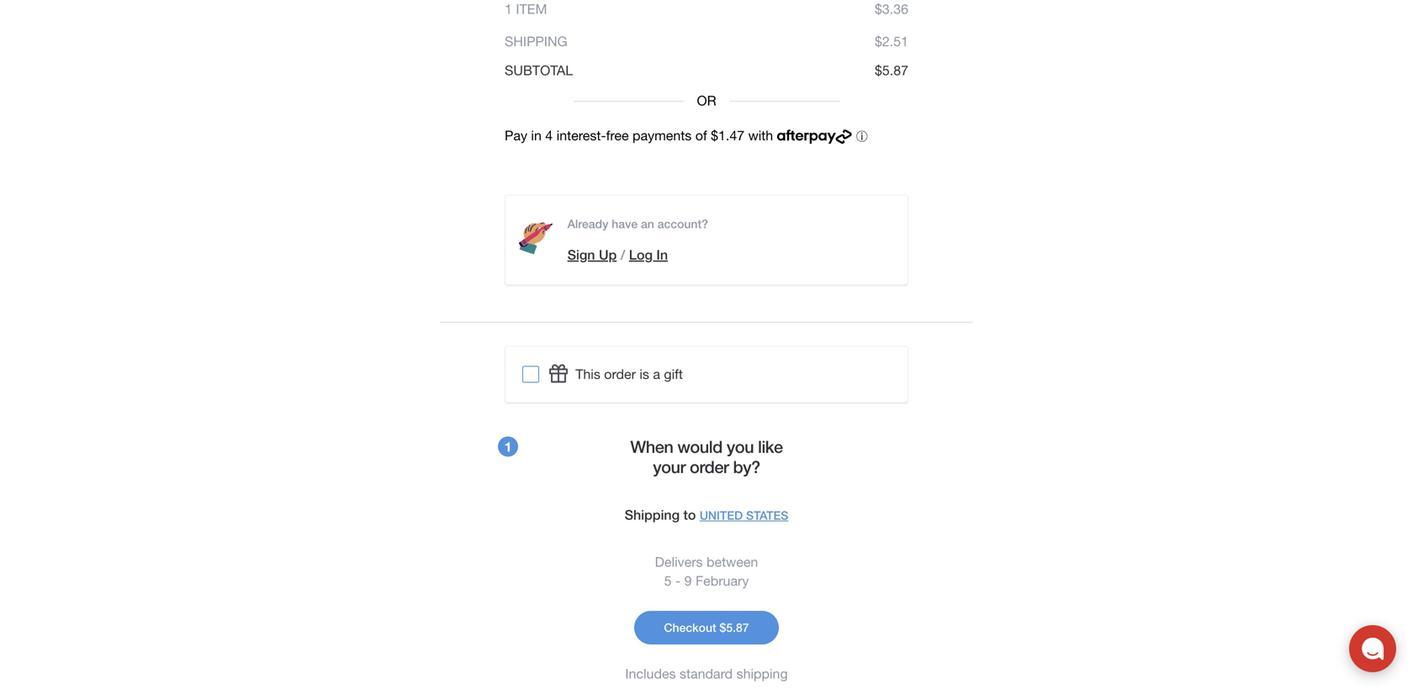 Task type: vqa. For each thing, say whether or not it's contained in the screenshot.
"Delivers between 5 - 9 February" at the bottom of page
yes



Task type: describe. For each thing, give the bounding box(es) containing it.
when
[[630, 437, 673, 457]]

interest-
[[557, 128, 606, 144]]

open chat image
[[1361, 638, 1385, 661]]

log
[[629, 247, 653, 263]]

shipping for shipping
[[505, 34, 568, 49]]

1 for 1 item
[[505, 1, 512, 17]]

$5.87
[[875, 62, 909, 78]]

4
[[545, 128, 553, 144]]

0 vertical spatial order
[[604, 367, 636, 382]]

shipping
[[737, 666, 788, 682]]

sign up link
[[567, 247, 617, 263]]

delivers
[[655, 555, 703, 570]]

order inside when would you like your order by?
[[690, 457, 729, 477]]

5
[[664, 574, 672, 589]]

shipping for shipping to united states
[[625, 507, 680, 523]]

-
[[675, 574, 681, 589]]

with
[[748, 128, 773, 144]]

gift
[[664, 367, 683, 382]]

$2.51
[[875, 34, 909, 49]]

includes
[[625, 666, 676, 682]]

up
[[599, 247, 617, 263]]

shipping to united states
[[625, 507, 789, 523]]

already
[[567, 217, 609, 231]]

/
[[621, 247, 625, 263]]

or
[[697, 93, 716, 109]]

1 item
[[505, 1, 547, 17]]

already have an account?
[[567, 217, 708, 231]]

delivers between 5 - 9 february
[[655, 555, 758, 589]]

when would you like your order by?
[[630, 437, 783, 477]]

between
[[707, 555, 758, 570]]



Task type: locate. For each thing, give the bounding box(es) containing it.
to
[[684, 507, 696, 523]]

shipping
[[505, 34, 568, 49], [625, 507, 680, 523]]

order left by?
[[690, 457, 729, 477]]

shipping left to
[[625, 507, 680, 523]]

subtotal
[[505, 62, 573, 78]]

an
[[641, 217, 654, 231]]

1 for 1
[[504, 439, 512, 455]]

free
[[606, 128, 629, 144]]

states
[[746, 509, 789, 523]]

9
[[684, 574, 692, 589]]

february
[[696, 574, 749, 589]]

0 vertical spatial shipping
[[505, 34, 568, 49]]

account?
[[658, 217, 708, 231]]

log in link
[[629, 247, 668, 263]]

includes standard shipping
[[625, 666, 788, 682]]

1
[[505, 1, 512, 17], [504, 439, 512, 455]]

0 horizontal spatial order
[[604, 367, 636, 382]]

standard
[[680, 666, 733, 682]]

united
[[700, 509, 743, 523]]

by?
[[733, 457, 760, 477]]

your
[[653, 457, 686, 477]]

is
[[640, 367, 649, 382]]

shipping up subtotal
[[505, 34, 568, 49]]

pay in 4 interest-free payments of $1.47 with
[[505, 128, 777, 144]]

this order is a gift
[[576, 367, 683, 382]]

pay
[[505, 128, 527, 144]]

payments
[[633, 128, 692, 144]]

in
[[656, 247, 668, 263]]

a
[[653, 367, 660, 382]]

1 vertical spatial order
[[690, 457, 729, 477]]

sign up / log in
[[567, 247, 668, 263]]

you
[[727, 437, 754, 457]]

order
[[604, 367, 636, 382], [690, 457, 729, 477]]

item
[[516, 1, 547, 17]]

$1.47
[[711, 128, 745, 144]]

1 vertical spatial 1
[[504, 439, 512, 455]]

$3.36
[[875, 1, 909, 17]]

in
[[531, 128, 542, 144]]

this
[[576, 367, 600, 382]]

0 vertical spatial 1
[[505, 1, 512, 17]]

would
[[677, 437, 722, 457]]

1 horizontal spatial order
[[690, 457, 729, 477]]

have
[[612, 217, 638, 231]]

1 horizontal spatial shipping
[[625, 507, 680, 523]]

order left is
[[604, 367, 636, 382]]

1 vertical spatial shipping
[[625, 507, 680, 523]]

0 horizontal spatial shipping
[[505, 34, 568, 49]]

sign
[[567, 247, 595, 263]]

like
[[758, 437, 783, 457]]

of
[[695, 128, 707, 144]]



